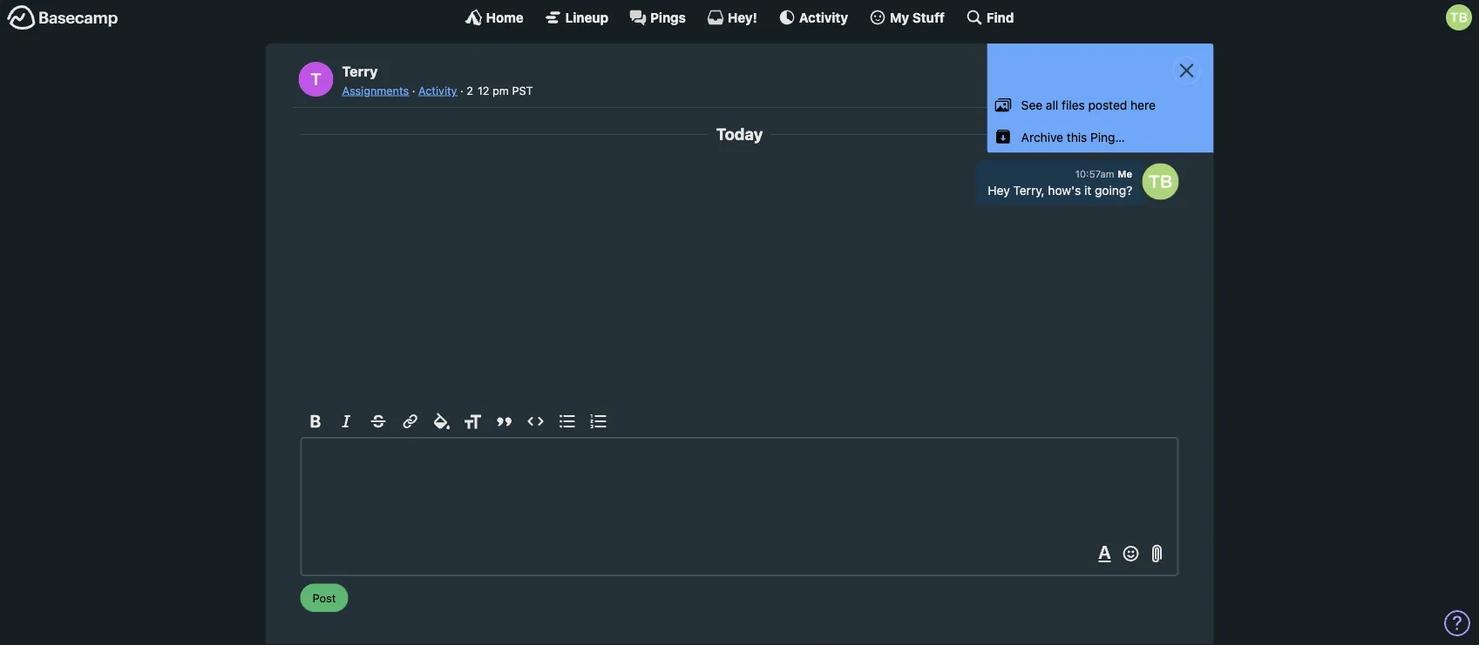 Task type: describe. For each thing, give the bounding box(es) containing it.
12
[[478, 84, 489, 97]]

assignments link
[[342, 84, 409, 97]]

tim burton image inside main element
[[1446, 4, 1472, 31]]

stuff
[[912, 10, 945, 25]]

files
[[1062, 98, 1085, 112]]

pings button
[[629, 9, 686, 26]]

archive this ping… link
[[987, 121, 1214, 153]]

2
[[467, 84, 473, 97]]

10:57am link
[[1075, 168, 1114, 180]]

10:57am element
[[1075, 168, 1114, 180]]

post
[[312, 592, 336, 605]]

1 vertical spatial activity link
[[418, 84, 457, 97]]

my
[[890, 10, 909, 25]]

here
[[1131, 98, 1156, 112]]

2 · from the left
[[460, 84, 464, 97]]

see
[[1021, 98, 1043, 112]]

going?
[[1095, 183, 1133, 197]]

find
[[987, 10, 1014, 25]]

this
[[1067, 130, 1087, 144]]

it
[[1084, 183, 1092, 197]]

hey
[[988, 183, 1010, 197]]

archive
[[1021, 130, 1063, 144]]

1 horizontal spatial activity link
[[778, 9, 848, 26]]

all
[[1046, 98, 1058, 112]]

10:57am hey terry, how's it going?
[[988, 168, 1133, 197]]



Task type: vqa. For each thing, say whether or not it's contained in the screenshot.
email field
no



Task type: locate. For each thing, give the bounding box(es) containing it.
0 horizontal spatial activity link
[[418, 84, 457, 97]]

pst
[[512, 84, 533, 97]]

how's
[[1048, 183, 1081, 197]]

activity left 2 at the left of page
[[418, 84, 457, 97]]

0 horizontal spatial tim burton image
[[1142, 164, 1179, 200]]

pings
[[650, 10, 686, 25]]

main element
[[0, 0, 1479, 34]]

home
[[486, 10, 524, 25]]

my stuff
[[890, 10, 945, 25]]

hey! button
[[707, 9, 757, 26]]

10:57am
[[1075, 168, 1114, 180]]

terry
[[342, 63, 378, 80]]

activity link left 2 at the left of page
[[418, 84, 457, 97]]

activity inside terry assignments · activity · 2 12 pm pst
[[418, 84, 457, 97]]

0 vertical spatial tim burton image
[[1446, 4, 1472, 31]]

1 horizontal spatial tim burton image
[[1446, 4, 1472, 31]]

1 · from the left
[[412, 84, 415, 97]]

archive this ping…
[[1021, 130, 1125, 144]]

today
[[716, 125, 763, 144]]

see all files posted here link
[[987, 89, 1214, 121]]

tim burton image
[[1446, 4, 1472, 31], [1142, 164, 1179, 200]]

switch accounts image
[[7, 4, 119, 31]]

0 vertical spatial activity
[[799, 10, 848, 25]]

activity left my
[[799, 10, 848, 25]]

ping…
[[1091, 130, 1125, 144]]

activity inside activity link
[[799, 10, 848, 25]]

terry,
[[1013, 183, 1045, 197]]

0 vertical spatial activity link
[[778, 9, 848, 26]]

assignments
[[342, 84, 409, 97]]

find button
[[966, 9, 1014, 26]]

· left 2 at the left of page
[[460, 84, 464, 97]]

home link
[[465, 9, 524, 26]]

activity link right hey!
[[778, 9, 848, 26]]

terry image
[[299, 62, 333, 97]]

my stuff button
[[869, 9, 945, 26]]

hey!
[[728, 10, 757, 25]]

terry assignments · activity · 2 12 pm pst
[[342, 63, 533, 97]]

0 horizontal spatial ·
[[412, 84, 415, 97]]

lineup
[[565, 10, 608, 25]]

1 vertical spatial activity
[[418, 84, 457, 97]]

lineup link
[[545, 9, 608, 26]]

activity
[[799, 10, 848, 25], [418, 84, 457, 97]]

1 horizontal spatial activity
[[799, 10, 848, 25]]

None text field
[[300, 438, 1179, 577]]

·
[[412, 84, 415, 97], [460, 84, 464, 97]]

pm
[[493, 84, 509, 97]]

see all files posted here
[[1021, 98, 1156, 112]]

· right assignments
[[412, 84, 415, 97]]

posted
[[1088, 98, 1127, 112]]

0 horizontal spatial activity
[[418, 84, 457, 97]]

1 horizontal spatial ·
[[460, 84, 464, 97]]

activity link
[[778, 9, 848, 26], [418, 84, 457, 97]]

post button
[[300, 584, 348, 613]]

1 vertical spatial tim burton image
[[1142, 164, 1179, 200]]



